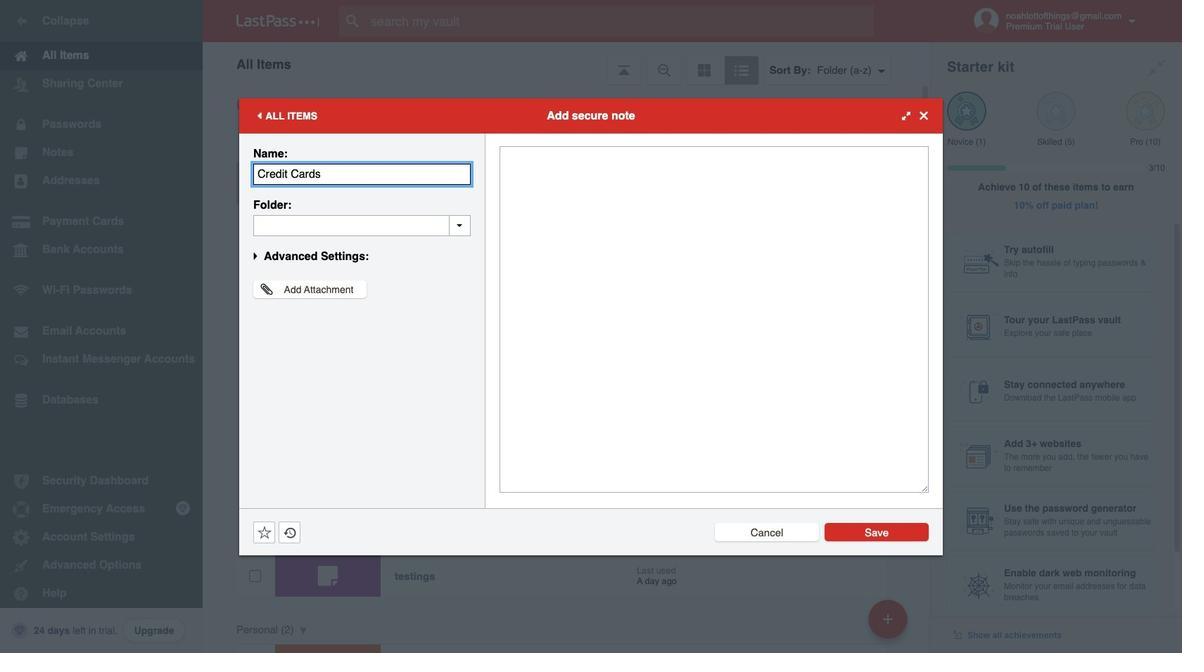 Task type: describe. For each thing, give the bounding box(es) containing it.
Search search field
[[339, 6, 901, 37]]

main navigation navigation
[[0, 0, 203, 654]]

search my vault text field
[[339, 6, 901, 37]]

vault options navigation
[[203, 42, 930, 84]]

lastpass image
[[236, 15, 319, 27]]

new item image
[[883, 615, 893, 625]]



Task type: vqa. For each thing, say whether or not it's contained in the screenshot.
text field
yes



Task type: locate. For each thing, give the bounding box(es) containing it.
None text field
[[253, 164, 471, 185]]

dialog
[[239, 98, 943, 556]]

new item navigation
[[863, 596, 916, 654]]

None text field
[[500, 146, 929, 493], [253, 215, 471, 236], [500, 146, 929, 493], [253, 215, 471, 236]]



